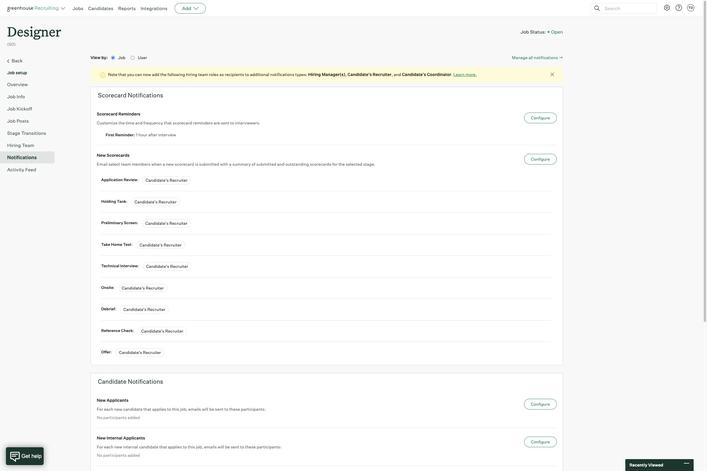 Task type: describe. For each thing, give the bounding box(es) containing it.
0 horizontal spatial and
[[135, 120, 143, 125]]

1 vertical spatial this
[[188, 445, 195, 450]]

hour
[[138, 132, 147, 137]]

no for for each new candidate that applies to this job, emails will be sent to these participants:
[[97, 415, 102, 420]]

each for applicants
[[104, 407, 113, 412]]

stage
[[7, 130, 20, 136]]

jobs
[[72, 5, 83, 11]]

add
[[182, 5, 191, 11]]

1
[[136, 132, 138, 137]]

learn
[[454, 72, 465, 77]]

view by:
[[91, 55, 109, 60]]

: inside first reminder : 1 hour after interview
[[134, 133, 135, 137]]

.
[[451, 72, 453, 77]]

designer link
[[7, 17, 61, 41]]

recruiter for offer :
[[143, 350, 161, 355]]

reminders
[[193, 120, 213, 125]]

selected
[[346, 162, 362, 167]]

2 a from the left
[[229, 162, 232, 167]]

recruiter for reference check :
[[165, 329, 183, 334]]

2 vertical spatial and
[[277, 162, 285, 167]]

0 vertical spatial will
[[202, 407, 208, 412]]

0 vertical spatial candidate
[[123, 407, 143, 412]]

customize
[[97, 120, 118, 125]]

0 horizontal spatial hiring
[[7, 142, 21, 148]]

notifications inside manage all notifications → link
[[534, 55, 558, 60]]

no for for each new internal candidate that applies to this job, emails will be sent to these participants:
[[97, 453, 102, 458]]

note
[[108, 72, 118, 77]]

candidates link
[[88, 5, 113, 11]]

recruiter for preliminary screen :
[[169, 221, 188, 226]]

→
[[559, 55, 563, 60]]

scorecard for scorecard notifications
[[98, 92, 127, 99]]

recipients
[[225, 72, 244, 77]]

configure button for customize the time and frequency that scorecard reminders are sent to interviewers.
[[524, 113, 557, 123]]

additional
[[250, 72, 269, 77]]

2 new from the top
[[97, 398, 106, 403]]

for
[[332, 162, 338, 167]]

0 horizontal spatial notifications
[[270, 72, 294, 77]]

first
[[106, 133, 114, 137]]

hiring
[[186, 72, 197, 77]]

holding tank :
[[101, 199, 128, 204]]

2 candidate's from the left
[[402, 72, 426, 77]]

new internal applicants
[[97, 436, 145, 441]]

notifications link
[[7, 154, 52, 161]]

1 vertical spatial be
[[225, 445, 230, 450]]

1 candidate's from the left
[[348, 72, 372, 77]]

integrations
[[141, 5, 168, 11]]

2 , from the left
[[392, 72, 393, 77]]

1 horizontal spatial the
[[160, 72, 167, 77]]

job posts link
[[7, 117, 52, 124]]

2 submitted from the left
[[256, 162, 276, 167]]

interviewers.
[[235, 120, 260, 125]]

stage.
[[363, 162, 375, 167]]

user
[[138, 55, 147, 60]]

1 horizontal spatial team
[[198, 72, 208, 77]]

transitions
[[21, 130, 46, 136]]

activity
[[7, 167, 24, 173]]

job for job posts
[[7, 118, 16, 124]]

scorecards
[[107, 153, 130, 158]]

test
[[123, 242, 131, 247]]

: down members at the top
[[137, 177, 139, 182]]

status:
[[530, 29, 546, 35]]

new for applicants
[[114, 407, 122, 412]]

manager(s)
[[322, 72, 346, 77]]

1 horizontal spatial hiring
[[308, 72, 321, 77]]

check
[[121, 328, 133, 333]]

job for job setup
[[7, 70, 15, 75]]

select
[[109, 162, 120, 167]]

overview link
[[7, 81, 52, 88]]

manage
[[512, 55, 528, 60]]

outstanding
[[286, 162, 309, 167]]

is
[[195, 162, 198, 167]]

configure button for for each new candidate that applies to this job, emails will be sent to these participants:
[[524, 399, 557, 410]]

recruiter for application review :
[[170, 178, 188, 183]]

Job radio
[[111, 56, 115, 60]]

0 vertical spatial participants:
[[241, 407, 266, 412]]

candidate's for technical interview :
[[146, 264, 169, 269]]

new applicants
[[97, 398, 129, 403]]

tank
[[117, 199, 126, 204]]

note that you can now add the following hiring team roles as recipients to additional notifications types: hiring manager(s) , candidate's recruiter , and candidate's coordinator . learn more.
[[108, 72, 477, 77]]

recruiter for take home test :
[[164, 242, 182, 247]]

: right holding
[[126, 199, 127, 204]]

take
[[101, 242, 110, 247]]

: down technical
[[113, 285, 115, 290]]

roles
[[209, 72, 219, 77]]

application review :
[[101, 177, 139, 182]]

greenhouse recruiting image
[[7, 5, 61, 12]]

participants for internal
[[103, 453, 127, 458]]

0 vertical spatial applicants
[[107, 398, 129, 403]]

manage all notifications → link
[[512, 55, 563, 60]]

1 vertical spatial scorecard
[[175, 162, 194, 167]]

no participants added for internal
[[97, 453, 140, 458]]

open
[[551, 29, 563, 35]]

1 vertical spatial candidate
[[139, 445, 158, 450]]

email select team members when a new scorecard is submitted with a summary of submitted and outstanding scorecards for the selected stage.
[[97, 162, 375, 167]]

reports link
[[118, 5, 136, 11]]

job for job
[[118, 55, 126, 60]]

back link
[[7, 57, 52, 65]]

kickoff
[[17, 106, 32, 112]]

candidate's for application review :
[[146, 178, 169, 183]]

1 vertical spatial the
[[118, 120, 125, 125]]

added for candidate
[[128, 415, 140, 420]]

activity feed link
[[7, 166, 52, 173]]

candidate's for offer :
[[119, 350, 142, 355]]

interview
[[158, 132, 176, 137]]

can
[[135, 72, 142, 77]]

: down reference
[[111, 350, 112, 355]]

(50)
[[7, 42, 16, 47]]

now
[[143, 72, 151, 77]]

1 , from the left
[[346, 72, 347, 77]]

recruiter for technical interview :
[[170, 264, 188, 269]]

stage transitions link
[[7, 129, 52, 137]]

following
[[168, 72, 185, 77]]

candidate's for onsite :
[[122, 285, 145, 290]]

: right reference
[[133, 328, 134, 333]]

td button
[[686, 3, 696, 12]]

: right home
[[131, 242, 133, 247]]

technical interview :
[[101, 264, 140, 268]]

reference
[[101, 328, 120, 333]]

new for scorecard notifications
[[97, 153, 106, 158]]

back
[[12, 58, 23, 63]]

overview
[[7, 81, 28, 87]]

feed
[[25, 167, 36, 173]]

0 vertical spatial emails
[[188, 407, 201, 412]]

types:
[[295, 72, 307, 77]]

when
[[151, 162, 162, 167]]

activity feed
[[7, 167, 36, 173]]

added for internal
[[128, 453, 140, 458]]



Task type: vqa. For each thing, say whether or not it's contained in the screenshot.
the Social Templates link
no



Task type: locate. For each thing, give the bounding box(es) containing it.
0 horizontal spatial ,
[[346, 72, 347, 77]]

2 horizontal spatial and
[[394, 72, 401, 77]]

internal
[[123, 445, 138, 450]]

hiring down stage
[[7, 142, 21, 148]]

1 horizontal spatial these
[[245, 445, 256, 450]]

new for candidate notifications
[[97, 436, 106, 441]]

candidate's recruiter for take home test :
[[140, 242, 182, 247]]

job setup
[[7, 70, 27, 75]]

job status:
[[521, 29, 546, 35]]

recently
[[630, 463, 648, 468]]

2 added from the top
[[128, 453, 140, 458]]

scorecard up scorecard reminders
[[98, 92, 127, 99]]

1 configure from the top
[[531, 115, 550, 120]]

review
[[124, 177, 137, 182]]

notifications left →
[[534, 55, 558, 60]]

added
[[128, 415, 140, 420], [128, 453, 140, 458]]

1 vertical spatial and
[[135, 120, 143, 125]]

for each new candidate that applies to this job, emails will be sent to these participants:
[[97, 407, 266, 412]]

scorecard for scorecard reminders
[[97, 111, 118, 117]]

integrations link
[[141, 5, 168, 11]]

1 vertical spatial notifications
[[7, 154, 37, 160]]

User radio
[[131, 56, 135, 60]]

each down new applicants
[[104, 407, 113, 412]]

candidate's recruiter
[[146, 178, 188, 183], [135, 199, 177, 204], [145, 221, 188, 226], [140, 242, 182, 247], [146, 264, 188, 269], [122, 285, 164, 290], [123, 307, 165, 312], [141, 329, 183, 334], [119, 350, 161, 355]]

0 vertical spatial sent
[[221, 120, 229, 125]]

are
[[214, 120, 220, 125]]

onsite :
[[101, 285, 116, 290]]

of
[[252, 162, 256, 167]]

4 configure button from the top
[[524, 437, 557, 447]]

: left 1
[[134, 133, 135, 137]]

for for for each new internal candidate that applies to this job, emails will be sent to these participants:
[[97, 445, 103, 450]]

these
[[229, 407, 240, 412], [245, 445, 256, 450]]

recruiter for holding tank :
[[159, 199, 177, 204]]

by:
[[101, 55, 108, 60]]

new down new applicants
[[114, 407, 122, 412]]

members
[[132, 162, 150, 167]]

candidate's recruiter for holding tank :
[[135, 199, 177, 204]]

the right "for"
[[339, 162, 345, 167]]

candidate down new applicants
[[123, 407, 143, 412]]

the right "add" at the top left
[[160, 72, 167, 77]]

a right when
[[163, 162, 165, 167]]

0 horizontal spatial candidate's
[[348, 72, 372, 77]]

0 horizontal spatial emails
[[188, 407, 201, 412]]

:
[[134, 133, 135, 137], [137, 177, 139, 182], [126, 199, 127, 204], [137, 221, 138, 225], [131, 242, 133, 247], [138, 264, 139, 268], [113, 285, 115, 290], [115, 307, 116, 311], [133, 328, 134, 333], [111, 350, 112, 355]]

preliminary
[[101, 221, 123, 225]]

sent
[[221, 120, 229, 125], [215, 407, 224, 412], [231, 445, 239, 450]]

job for job info
[[7, 93, 16, 99]]

candidate's for preliminary screen :
[[145, 221, 169, 226]]

0 vertical spatial for
[[97, 407, 103, 412]]

scorecard up interview
[[173, 120, 192, 125]]

1 vertical spatial these
[[245, 445, 256, 450]]

candidate's up check
[[123, 307, 147, 312]]

Search text field
[[603, 4, 652, 13]]

0 horizontal spatial job,
[[180, 407, 187, 412]]

holding
[[101, 199, 116, 204]]

no participants added
[[97, 415, 140, 420], [97, 453, 140, 458]]

0 horizontal spatial will
[[202, 407, 208, 412]]

job inside job info link
[[7, 93, 16, 99]]

customize the time and frequency that scorecard reminders are sent to interviewers.
[[97, 120, 260, 125]]

2 vertical spatial sent
[[231, 445, 239, 450]]

this
[[172, 407, 179, 412], [188, 445, 195, 450]]

4 configure from the top
[[531, 439, 550, 445]]

1 horizontal spatial candidate's
[[402, 72, 426, 77]]

no participants added down new applicants
[[97, 415, 140, 420]]

notifications for candidate notifications
[[128, 378, 163, 385]]

candidates
[[88, 5, 113, 11]]

1 configure button from the top
[[524, 113, 557, 123]]

new down candidate
[[97, 398, 106, 403]]

as
[[220, 72, 224, 77]]

2 vertical spatial notifications
[[128, 378, 163, 385]]

preliminary screen :
[[101, 221, 139, 225]]

email
[[97, 162, 108, 167]]

candidate
[[98, 378, 127, 385]]

candidate's down interview
[[122, 285, 145, 290]]

0 horizontal spatial submitted
[[199, 162, 219, 167]]

participants down the internal
[[103, 453, 127, 458]]

added up new internal applicants
[[128, 415, 140, 420]]

1 vertical spatial added
[[128, 453, 140, 458]]

the left time
[[118, 120, 125, 125]]

added down internal in the bottom left of the page
[[128, 453, 140, 458]]

0 vertical spatial be
[[209, 407, 214, 412]]

0 vertical spatial notifications
[[534, 55, 558, 60]]

screen
[[124, 221, 137, 225]]

0 vertical spatial applies
[[152, 407, 166, 412]]

1 horizontal spatial and
[[277, 162, 285, 167]]

recruiter
[[373, 72, 392, 77], [170, 178, 188, 183], [159, 199, 177, 204], [169, 221, 188, 226], [164, 242, 182, 247], [170, 264, 188, 269], [146, 285, 164, 290], [147, 307, 165, 312], [165, 329, 183, 334], [143, 350, 161, 355]]

1 vertical spatial team
[[121, 162, 131, 167]]

a right with
[[229, 162, 232, 167]]

internal
[[107, 436, 122, 441]]

candidate's recruiter for offer :
[[119, 350, 161, 355]]

manage all notifications →
[[512, 55, 563, 60]]

2 for from the top
[[97, 445, 103, 450]]

configure for email select team members when a new scorecard is submitted with a summary of submitted and outstanding scorecards for the selected stage.
[[531, 157, 550, 162]]

: up the reference check :
[[115, 307, 116, 311]]

1 vertical spatial sent
[[215, 407, 224, 412]]

1 vertical spatial participants
[[103, 453, 127, 458]]

job left the kickoff
[[7, 106, 16, 112]]

team right select on the left of page
[[121, 162, 131, 167]]

1 vertical spatial emails
[[204, 445, 217, 450]]

1 each from the top
[[104, 407, 113, 412]]

viewed
[[649, 463, 664, 468]]

0 horizontal spatial be
[[209, 407, 214, 412]]

candidate's recruiter for preliminary screen :
[[145, 221, 188, 226]]

no down new applicants
[[97, 415, 102, 420]]

0 horizontal spatial the
[[118, 120, 125, 125]]

2 configure button from the top
[[524, 154, 557, 165]]

2 no participants added from the top
[[97, 453, 140, 458]]

1 submitted from the left
[[199, 162, 219, 167]]

offer
[[101, 350, 111, 355]]

1 vertical spatial no
[[97, 453, 102, 458]]

candidate's
[[146, 178, 169, 183], [135, 199, 158, 204], [145, 221, 169, 226], [140, 242, 163, 247], [146, 264, 169, 269], [122, 285, 145, 290], [123, 307, 147, 312], [141, 329, 164, 334], [119, 350, 142, 355]]

1 horizontal spatial ,
[[392, 72, 393, 77]]

1 horizontal spatial a
[[229, 162, 232, 167]]

recently viewed
[[630, 463, 664, 468]]

candidate's right manager(s)
[[348, 72, 372, 77]]

candidate's right "test"
[[140, 242, 163, 247]]

td
[[689, 6, 693, 10]]

2 no from the top
[[97, 453, 102, 458]]

for each new internal candidate that applies to this job, emails will be sent to these participants:
[[97, 445, 282, 450]]

jobs link
[[72, 5, 83, 11]]

0 vertical spatial the
[[160, 72, 167, 77]]

candidate's recruiter for debrief :
[[123, 307, 165, 312]]

2 each from the top
[[104, 445, 113, 450]]

1 vertical spatial notifications
[[270, 72, 294, 77]]

job kickoff link
[[7, 105, 52, 112]]

each for internal
[[104, 445, 113, 450]]

submitted right is
[[199, 162, 219, 167]]

2 vertical spatial new
[[97, 436, 106, 441]]

3 configure from the top
[[531, 402, 550, 407]]

submitted
[[199, 162, 219, 167], [256, 162, 276, 167]]

1 vertical spatial will
[[218, 445, 224, 450]]

job left status:
[[521, 29, 529, 35]]

job left posts
[[7, 118, 16, 124]]

1 horizontal spatial this
[[188, 445, 195, 450]]

be
[[209, 407, 214, 412], [225, 445, 230, 450]]

job,
[[180, 407, 187, 412], [196, 445, 203, 450]]

scorecard notifications
[[98, 92, 163, 99]]

1 vertical spatial for
[[97, 445, 103, 450]]

scorecards
[[310, 162, 332, 167]]

home
[[111, 242, 122, 247]]

info
[[17, 93, 25, 99]]

participants:
[[241, 407, 266, 412], [257, 445, 282, 450]]

participants
[[103, 415, 127, 420], [103, 453, 127, 458]]

new down new internal applicants
[[114, 445, 122, 450]]

: right 'preliminary'
[[137, 221, 138, 225]]

1 horizontal spatial be
[[225, 445, 230, 450]]

notifications for scorecard notifications
[[128, 92, 163, 99]]

hiring team link
[[7, 142, 52, 149]]

applicants up internal in the bottom left of the page
[[123, 436, 145, 441]]

candidate's right check
[[141, 329, 164, 334]]

for down new internal applicants
[[97, 445, 103, 450]]

1 horizontal spatial job,
[[196, 445, 203, 450]]

for
[[97, 407, 103, 412], [97, 445, 103, 450]]

setup
[[16, 70, 27, 75]]

0 vertical spatial new
[[166, 162, 174, 167]]

new for internal
[[114, 445, 122, 450]]

1 vertical spatial applies
[[168, 445, 182, 450]]

candidate's down check
[[119, 350, 142, 355]]

configure
[[531, 115, 550, 120], [531, 157, 550, 162], [531, 402, 550, 407], [531, 439, 550, 445]]

job for job kickoff
[[7, 106, 16, 112]]

1 vertical spatial each
[[104, 445, 113, 450]]

configure button for email select team members when a new scorecard is submitted with a summary of submitted and outstanding scorecards for the selected stage.
[[524, 154, 557, 165]]

1 added from the top
[[128, 415, 140, 420]]

0 vertical spatial notifications
[[128, 92, 163, 99]]

reminder
[[115, 133, 134, 137]]

job for job status:
[[521, 29, 529, 35]]

0 horizontal spatial this
[[172, 407, 179, 412]]

job posts
[[7, 118, 29, 124]]

1 horizontal spatial notifications
[[534, 55, 558, 60]]

notifications left types:
[[270, 72, 294, 77]]

2 horizontal spatial the
[[339, 162, 345, 167]]

1 horizontal spatial submitted
[[256, 162, 276, 167]]

0 horizontal spatial applies
[[152, 407, 166, 412]]

reference check :
[[101, 328, 135, 333]]

0 vertical spatial no participants added
[[97, 415, 140, 420]]

no down new internal applicants
[[97, 453, 102, 458]]

team left roles
[[198, 72, 208, 77]]

0 vertical spatial added
[[128, 415, 140, 420]]

candidate's recruiter for technical interview :
[[146, 264, 188, 269]]

recruiter for debrief :
[[147, 307, 165, 312]]

3 configure button from the top
[[524, 399, 557, 410]]

configure image
[[664, 4, 671, 11]]

no participants added down internal in the bottom left of the page
[[97, 453, 140, 458]]

emails
[[188, 407, 201, 412], [204, 445, 217, 450]]

applicants down candidate
[[107, 398, 129, 403]]

3 new from the top
[[97, 436, 106, 441]]

1 participants from the top
[[103, 415, 127, 420]]

for down new applicants
[[97, 407, 103, 412]]

candidate's right interview
[[146, 264, 169, 269]]

1 horizontal spatial will
[[218, 445, 224, 450]]

recruiter for onsite :
[[146, 285, 164, 290]]

job right job 'option'
[[118, 55, 126, 60]]

2 vertical spatial new
[[114, 445, 122, 450]]

0 vertical spatial participants
[[103, 415, 127, 420]]

0 vertical spatial these
[[229, 407, 240, 412]]

hiring team
[[7, 142, 34, 148]]

with
[[220, 162, 228, 167]]

candidate's recruiter for application review :
[[146, 178, 188, 183]]

1 vertical spatial scorecard
[[97, 111, 118, 117]]

0 vertical spatial this
[[172, 407, 179, 412]]

1 new from the top
[[97, 153, 106, 158]]

participants down new applicants
[[103, 415, 127, 420]]

2 configure from the top
[[531, 157, 550, 162]]

more.
[[466, 72, 477, 77]]

debrief
[[101, 307, 115, 311]]

candidate's recruiter for reference check :
[[141, 329, 183, 334]]

1 vertical spatial new
[[97, 398, 106, 403]]

candidate right internal in the bottom left of the page
[[139, 445, 158, 450]]

job left setup
[[7, 70, 15, 75]]

submitted right of
[[256, 162, 276, 167]]

1 vertical spatial new
[[114, 407, 122, 412]]

td button
[[688, 4, 695, 11]]

candidate's left coordinator
[[402, 72, 426, 77]]

new left the internal
[[97, 436, 106, 441]]

0 vertical spatial and
[[394, 72, 401, 77]]

scorecard left is
[[175, 162, 194, 167]]

1 horizontal spatial applies
[[168, 445, 182, 450]]

add
[[152, 72, 159, 77]]

0 horizontal spatial these
[[229, 407, 240, 412]]

participants for candidate
[[103, 415, 127, 420]]

scorecard reminders
[[97, 111, 140, 117]]

coordinator
[[427, 72, 451, 77]]

the
[[160, 72, 167, 77], [118, 120, 125, 125], [339, 162, 345, 167]]

candidate
[[123, 407, 143, 412], [139, 445, 158, 450]]

1 vertical spatial participants:
[[257, 445, 282, 450]]

configure for customize the time and frequency that scorecard reminders are sent to interviewers.
[[531, 115, 550, 120]]

2 participants from the top
[[103, 453, 127, 458]]

hiring right types:
[[308, 72, 321, 77]]

1 vertical spatial job,
[[196, 445, 203, 450]]

1 a from the left
[[163, 162, 165, 167]]

1 vertical spatial no participants added
[[97, 453, 140, 458]]

0 horizontal spatial a
[[163, 162, 165, 167]]

scorecard up customize
[[97, 111, 118, 117]]

learn more. link
[[454, 72, 477, 77]]

time
[[126, 120, 134, 125]]

candidate's for holding tank :
[[135, 199, 158, 204]]

1 no participants added from the top
[[97, 415, 140, 420]]

scorecard
[[98, 92, 127, 99], [97, 111, 118, 117]]

first reminder : 1 hour after interview
[[106, 132, 176, 137]]

notifications
[[128, 92, 163, 99], [7, 154, 37, 160], [128, 378, 163, 385]]

designer
[[7, 23, 61, 40]]

for for for each new candidate that applies to this job, emails will be sent to these participants:
[[97, 407, 103, 412]]

1 vertical spatial hiring
[[7, 142, 21, 148]]

candidate's for reference check :
[[141, 329, 164, 334]]

candidate's for take home test :
[[140, 242, 163, 247]]

0 vertical spatial no
[[97, 415, 102, 420]]

candidate's down when
[[146, 178, 169, 183]]

2 vertical spatial the
[[339, 162, 345, 167]]

each
[[104, 407, 113, 412], [104, 445, 113, 450]]

onsite
[[101, 285, 113, 290]]

1 vertical spatial applicants
[[123, 436, 145, 441]]

: right technical
[[138, 264, 139, 268]]

0 vertical spatial new
[[97, 153, 106, 158]]

no participants added for candidate
[[97, 415, 140, 420]]

new
[[166, 162, 174, 167], [114, 407, 122, 412], [114, 445, 122, 450]]

new right when
[[166, 162, 174, 167]]

1 for from the top
[[97, 407, 103, 412]]

job inside job kickoff link
[[7, 106, 16, 112]]

configure for for each new internal candidate that applies to this job, emails will be sent to these participants:
[[531, 439, 550, 445]]

candidate's right the screen
[[145, 221, 169, 226]]

0 vertical spatial hiring
[[308, 72, 321, 77]]

notifications
[[534, 55, 558, 60], [270, 72, 294, 77]]

0 vertical spatial each
[[104, 407, 113, 412]]

reminders
[[118, 111, 140, 117]]

new up email
[[97, 153, 106, 158]]

each down the internal
[[104, 445, 113, 450]]

1 horizontal spatial emails
[[204, 445, 217, 450]]

job left info on the top left of page
[[7, 93, 16, 99]]

configure button for for each new internal candidate that applies to this job, emails will be sent to these participants:
[[524, 437, 557, 447]]

job inside job posts link
[[7, 118, 16, 124]]

0 vertical spatial team
[[198, 72, 208, 77]]

0 vertical spatial job,
[[180, 407, 187, 412]]

0 vertical spatial scorecard
[[98, 92, 127, 99]]

configure for for each new candidate that applies to this job, emails will be sent to these participants:
[[531, 402, 550, 407]]

candidate's for debrief :
[[123, 307, 147, 312]]

0 horizontal spatial team
[[121, 162, 131, 167]]

interview
[[120, 264, 138, 268]]

0 vertical spatial scorecard
[[173, 120, 192, 125]]

1 no from the top
[[97, 415, 102, 420]]

candidate's right tank
[[135, 199, 158, 204]]

candidate's recruiter for onsite :
[[122, 285, 164, 290]]



